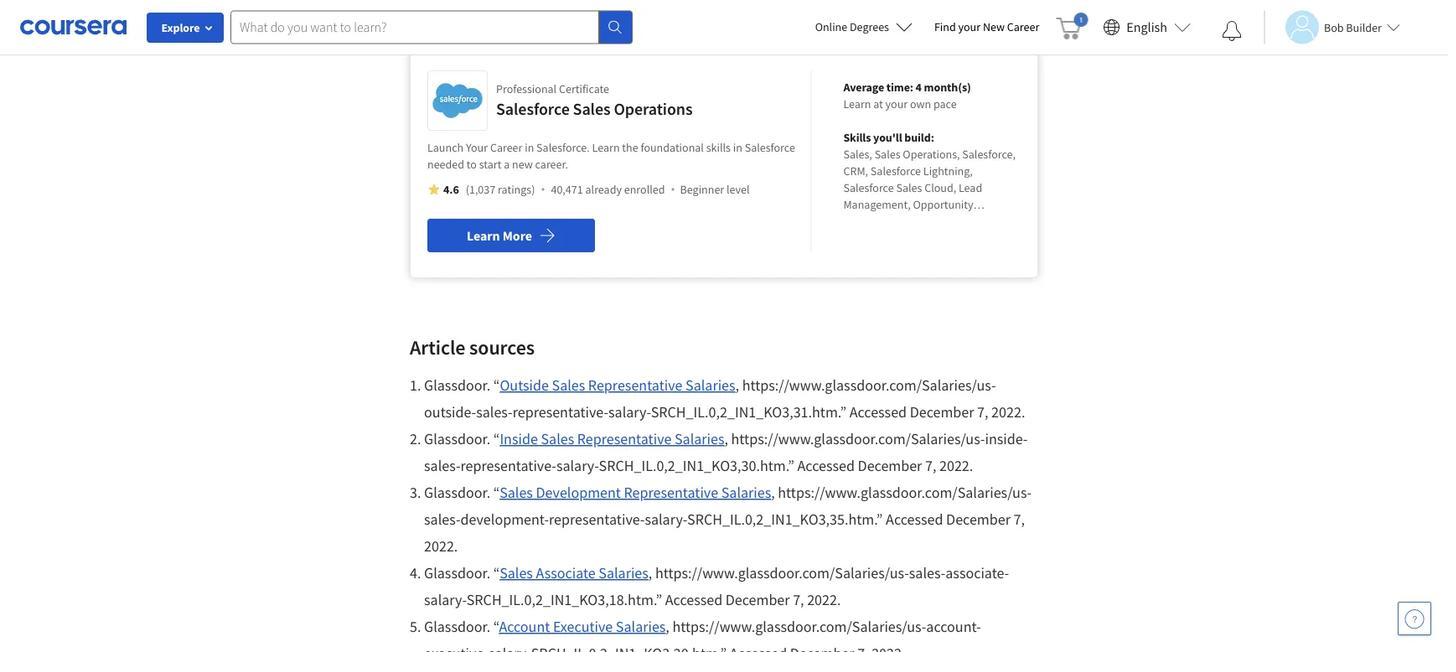Task type: locate. For each thing, give the bounding box(es) containing it.
2 glassdoor. from the top
[[424, 430, 491, 449]]

career inside the launch your career in salesforce. learn the foundational skills in salesforce needed to start a new career.
[[490, 140, 523, 155]]

salesforce right skills
[[745, 140, 796, 155]]

skills
[[707, 140, 731, 155]]

7, inside , https://www.glassdoor.com/salaries/us-inside- sales-representative-salary-srch_il.0,2_in1_ko3,30.htm." accessed december 7, 2022.
[[926, 457, 937, 475]]

, inside ", https://www.glassdoor.com/salaries/us-account- executive-salary-srch_il.0,2_in1_ko3,20.htm." accessed december 7, 2022."
[[666, 618, 670, 636]]

bob
[[1325, 20, 1345, 35]]

sales- up account-
[[910, 564, 946, 583]]

representative- inside , https://www.glassdoor.com/salaries/us- outside-sales-representative-salary-srch_il.0,2_in1_ko3,31.htm." accessed december 7, 2022.
[[513, 403, 609, 422]]

accessed inside , ​​https://www.glassdoor.com/salaries/us-sales-associate- salary-srch_il.0,2_in1_ko3,18.htm." accessed december 7, 2022.
[[666, 591, 723, 610]]

sales right inside
[[541, 430, 575, 449]]

outside-
[[424, 403, 476, 422]]

glassdoor. up "outside-"
[[424, 376, 491, 395]]

0 vertical spatial learn
[[844, 96, 872, 112]]

1 vertical spatial representative-
[[461, 457, 557, 475]]

sales- down 2 .
[[424, 457, 461, 475]]

december for srch_il.0,2_in1_ko3,35.htm."
[[947, 510, 1011, 529]]

level
[[727, 182, 750, 197]]

salaries up srch_il.0,2_in1_ko3,30.htm."
[[675, 430, 725, 449]]

sales- down 3 .
[[424, 510, 461, 529]]

representative down outside sales representative salaries link
[[578, 430, 672, 449]]

4 list item from the top
[[410, 560, 1039, 614]]

your
[[466, 140, 488, 155]]

pace
[[934, 96, 957, 112]]

learn left more
[[467, 227, 500, 244]]

1 in from the left
[[525, 140, 534, 155]]

. up 5 .
[[418, 564, 421, 583]]

7, inside , https://www.glassdoor.com/salaries/us- outside-sales-representative-salary-srch_il.0,2_in1_ko3,31.htm." accessed december 7, 2022.
[[978, 403, 989, 422]]

professional certificate salesforce sales operations
[[496, 81, 693, 119]]

1 glassdoor. from the top
[[424, 376, 491, 395]]

1 vertical spatial management,
[[844, 214, 911, 229]]

glassdoor. " inside sales representative salaries
[[424, 430, 725, 449]]

representative- for outside
[[513, 403, 609, 422]]

https://www.glassdoor.com/salaries/us- for srch_il.0,2_in1_ko3,35.htm."
[[778, 483, 1032, 502]]

"
[[494, 376, 500, 395], [494, 430, 500, 449], [494, 483, 500, 502], [494, 564, 500, 583], [494, 618, 499, 636]]

glassdoor. down "outside-"
[[424, 430, 491, 449]]

sales
[[573, 99, 611, 119], [875, 147, 901, 162], [897, 180, 923, 195], [552, 376, 586, 395], [541, 430, 575, 449], [500, 483, 533, 502], [500, 564, 533, 583]]

. down '4 .'
[[418, 618, 421, 636]]

. for 2
[[418, 430, 421, 449]]

help center image
[[1405, 609, 1425, 629]]

3 " from the top
[[494, 483, 500, 502]]

sales down the certificate
[[573, 99, 611, 119]]

0 horizontal spatial learn
[[467, 227, 500, 244]]

salesforce down you'll
[[871, 164, 922, 179]]

. for 5
[[418, 618, 421, 636]]

inside sales representative salaries link
[[500, 430, 725, 449]]

learn down average
[[844, 96, 872, 112]]

december inside , https://www.glassdoor.com/salaries/us- outside-sales-representative-salary-srch_il.0,2_in1_ko3,31.htm." accessed december 7, 2022.
[[910, 403, 975, 422]]

2 . from the top
[[418, 430, 421, 449]]

40,471
[[551, 182, 583, 197]]

1 vertical spatial your
[[886, 96, 908, 112]]

2 vertical spatial representative-
[[549, 510, 645, 529]]

2 horizontal spatial learn
[[844, 96, 872, 112]]

5 . from the top
[[418, 618, 421, 636]]

more
[[503, 227, 532, 244]]

sales- inside , ​​https://www.glassdoor.com/salaries/us-sales-associate- salary-srch_il.0,2_in1_ko3,18.htm." accessed december 7, 2022.
[[910, 564, 946, 583]]

salaries down , https://www.glassdoor.com/salaries/us-inside- sales-representative-salary-srch_il.0,2_in1_ko3,30.htm." accessed december 7, 2022.
[[722, 483, 772, 502]]

4 up the own
[[916, 80, 922, 95]]

" for outside sales representative salaries
[[494, 376, 500, 395]]

learn inside button
[[467, 227, 500, 244]]

sales- inside , https://www.glassdoor.com/salaries/us- outside-sales-representative-salary-srch_il.0,2_in1_ko3,31.htm." accessed december 7, 2022.
[[476, 403, 513, 422]]

beginner
[[680, 182, 725, 197]]

accessed inside , https://www.glassdoor.com/salaries/us-inside- sales-representative-salary-srch_il.0,2_in1_ko3,30.htm." accessed december 7, 2022.
[[798, 457, 855, 475]]

" down the "development-"
[[494, 564, 500, 583]]

glassdoor. " account executive salaries
[[424, 618, 666, 636]]

, https://www.glassdoor.com/salaries/us-inside- sales-representative-salary-srch_il.0,2_in1_ko3,30.htm." accessed december 7, 2022.
[[424, 430, 1028, 475]]

builder
[[1347, 20, 1383, 35]]

operations
[[614, 99, 693, 119]]

2022.
[[992, 403, 1026, 422], [940, 457, 974, 475], [424, 537, 458, 556], [808, 591, 841, 610], [872, 644, 906, 652]]

beginner level
[[680, 182, 750, 197]]

. down 2 .
[[418, 483, 421, 502]]

list
[[410, 372, 1039, 652]]

in right skills
[[733, 140, 743, 155]]

https://www.glassdoor.com/salaries/us-
[[743, 376, 997, 395], [732, 430, 986, 449], [778, 483, 1032, 502], [673, 618, 927, 636]]

4 . from the top
[[418, 564, 421, 583]]

glassdoor. for , https://www.glassdoor.com/salaries/us-inside- sales-representative-salary-srch_il.0,2_in1_ko3,30.htm." accessed december 7, 2022.
[[424, 430, 491, 449]]

1 management, from the top
[[844, 197, 911, 212]]

development-
[[461, 510, 549, 529]]

4 inside list
[[410, 564, 418, 583]]

0 horizontal spatial your
[[886, 96, 908, 112]]

salary- inside , https://www.glassdoor.com/salaries/us-inside- sales-representative-salary-srch_il.0,2_in1_ko3,30.htm." accessed december 7, 2022.
[[557, 457, 599, 475]]

​​https://www.glassdoor.com/salaries/us-
[[656, 564, 910, 583]]

shopping cart: 1 item image
[[1057, 13, 1089, 39]]

2022. inside , ​​https://www.glassdoor.com/salaries/us-sales-associate- salary-srch_il.0,2_in1_ko3,18.htm." accessed december 7, 2022.
[[808, 591, 841, 610]]

build:
[[905, 130, 935, 145]]

december
[[910, 403, 975, 422], [858, 457, 923, 475], [947, 510, 1011, 529], [726, 591, 790, 610], [790, 644, 855, 652]]

7, inside , https://www.glassdoor.com/salaries/us- sales-development-representative-salary-srch_il.0,2_in1_ko3,35.htm." accessed december 7, 2022.
[[1014, 510, 1025, 529]]

opportunity
[[914, 197, 974, 212]]

3 glassdoor. from the top
[[424, 483, 491, 502]]

salaries right 'associate'
[[599, 564, 649, 583]]

1 horizontal spatial in
[[733, 140, 743, 155]]

2022. inside , https://www.glassdoor.com/salaries/us- outside-sales-representative-salary-srch_il.0,2_in1_ko3,31.htm." accessed december 7, 2022.
[[992, 403, 1026, 422]]

month(s)
[[925, 80, 972, 95]]

salesforce down professional
[[496, 99, 570, 119]]

. up 3 .
[[418, 430, 421, 449]]

1 vertical spatial 4
[[410, 564, 418, 583]]

outside
[[500, 376, 549, 395]]

7,
[[978, 403, 989, 422], [926, 457, 937, 475], [1014, 510, 1025, 529], [793, 591, 805, 610], [858, 644, 869, 652]]

4 glassdoor. from the top
[[424, 564, 491, 583]]

salary- up development
[[557, 457, 599, 475]]

" up the "development-"
[[494, 483, 500, 502]]

, for inside sales representative salaries
[[725, 430, 729, 449]]

salary- down '4 .'
[[424, 591, 467, 610]]

0 vertical spatial your
[[959, 19, 981, 34]]

sales left cloud,
[[897, 180, 923, 195]]

5 list item from the top
[[410, 614, 1039, 652]]

your right find
[[959, 19, 981, 34]]

" down sources on the left bottom of the page
[[494, 376, 500, 395]]

salary- down outside sales representative salaries link
[[609, 403, 651, 422]]

professional
[[496, 81, 557, 96]]

0 vertical spatial 4
[[916, 80, 922, 95]]

representative down srch_il.0,2_in1_ko3,30.htm."
[[624, 483, 719, 502]]

list item down srch_il.0,2_in1_ko3,30.htm."
[[410, 480, 1039, 560]]

. for 3
[[418, 483, 421, 502]]

salary-
[[609, 403, 651, 422], [557, 457, 599, 475], [645, 510, 688, 529], [424, 591, 467, 610], [489, 644, 531, 652]]

glassdoor. right 3
[[424, 483, 491, 502]]

1 horizontal spatial your
[[959, 19, 981, 34]]

list item down , ​​https://www.glassdoor.com/salaries/us-sales-associate- salary-srch_il.0,2_in1_ko3,18.htm." accessed december 7, 2022.
[[410, 614, 1039, 652]]

2 list item from the top
[[410, 426, 1039, 480]]

sales,
[[844, 147, 873, 162]]

management,
[[844, 197, 911, 212], [844, 214, 911, 229]]

, for outside sales representative salaries
[[736, 376, 740, 395]]

sales-
[[476, 403, 513, 422], [424, 457, 461, 475], [424, 510, 461, 529], [910, 564, 946, 583]]

https://www.glassdoor.com/salaries/us- inside , https://www.glassdoor.com/salaries/us- sales-development-representative-salary-srch_il.0,2_in1_ko3,35.htm." accessed december 7, 2022.
[[778, 483, 1032, 502]]

accessed inside ", https://www.glassdoor.com/salaries/us-account- executive-salary-srch_il.0,2_in1_ko3,20.htm." accessed december 7, 2022."
[[730, 644, 787, 652]]

. down article at the left of page
[[418, 376, 421, 395]]

career up a
[[490, 140, 523, 155]]

1 " from the top
[[494, 376, 500, 395]]

https://www.glassdoor.com/salaries/us- inside , https://www.glassdoor.com/salaries/us- outside-sales-representative-salary-srch_il.0,2_in1_ko3,31.htm." accessed december 7, 2022.
[[743, 376, 997, 395]]

" down outside
[[494, 430, 500, 449]]

glassdoor. up executive-
[[424, 618, 491, 636]]

https://www.glassdoor.com/salaries/us- for srch_il.0,2_in1_ko3,31.htm."
[[743, 376, 997, 395]]

. for 1
[[418, 376, 421, 395]]

2 " from the top
[[494, 430, 500, 449]]

5 .
[[410, 618, 424, 636]]

1 horizontal spatial career
[[1008, 19, 1040, 34]]

reports
[[914, 214, 952, 229]]

1 horizontal spatial 4
[[916, 80, 922, 95]]

1 list item from the top
[[410, 372, 1039, 426]]

certificate
[[559, 81, 610, 96]]

show notifications image
[[1223, 21, 1243, 41]]

representative- up glassdoor. " inside sales representative salaries
[[513, 403, 609, 422]]

salary- inside , https://www.glassdoor.com/salaries/us- sales-development-representative-salary-srch_il.0,2_in1_ko3,35.htm." accessed december 7, 2022.
[[645, 510, 688, 529]]

sales- inside , https://www.glassdoor.com/salaries/us-inside- sales-representative-salary-srch_il.0,2_in1_ko3,30.htm." accessed december 7, 2022.
[[424, 457, 461, 475]]

december for srch_il.0,2_in1_ko3,30.htm."
[[858, 457, 923, 475]]

salaries
[[686, 376, 736, 395], [675, 430, 725, 449], [722, 483, 772, 502], [599, 564, 649, 583], [616, 618, 666, 636]]

glassdoor. up 5 .
[[424, 564, 491, 583]]

https://www.glassdoor.com/salaries/us- for srch_il.0,2_in1_ko3,30.htm."
[[732, 430, 986, 449]]

0 vertical spatial representative-
[[513, 403, 609, 422]]

accessed inside , https://www.glassdoor.com/salaries/us- sales-development-representative-salary-srch_il.0,2_in1_ko3,35.htm." accessed december 7, 2022.
[[886, 510, 944, 529]]

1 . from the top
[[418, 376, 421, 395]]

https://www.glassdoor.com/salaries/us- inside , https://www.glassdoor.com/salaries/us-inside- sales-representative-salary-srch_il.0,2_in1_ko3,30.htm." accessed december 7, 2022.
[[732, 430, 986, 449]]

salary- down 'account'
[[489, 644, 531, 652]]

learn more
[[467, 227, 532, 244]]

2022. inside , https://www.glassdoor.com/salaries/us-inside- sales-representative-salary-srch_il.0,2_in1_ko3,30.htm." accessed december 7, 2022.
[[940, 457, 974, 475]]

account
[[499, 618, 550, 636]]

sales- inside , https://www.glassdoor.com/salaries/us- sales-development-representative-salary-srch_il.0,2_in1_ko3,35.htm." accessed december 7, 2022.
[[424, 510, 461, 529]]

1 horizontal spatial learn
[[592, 140, 620, 155]]

representative- inside , https://www.glassdoor.com/salaries/us- sales-development-representative-salary-srch_il.0,2_in1_ko3,35.htm." accessed december 7, 2022.
[[549, 510, 645, 529]]

srch_il.0,2_in1_ko3,20.htm."
[[531, 644, 727, 652]]

december for srch_il.0,2_in1_ko3,31.htm."
[[910, 403, 975, 422]]

0 vertical spatial career
[[1008, 19, 1040, 34]]

list item down srch_il.0,2_in1_ko3,31.htm."
[[410, 426, 1039, 480]]

2 vertical spatial learn
[[467, 227, 500, 244]]

learn
[[844, 96, 872, 112], [592, 140, 620, 155], [467, 227, 500, 244]]

0 horizontal spatial career
[[490, 140, 523, 155]]

4 " from the top
[[494, 564, 500, 583]]

1 vertical spatial career
[[490, 140, 523, 155]]

sales- up inside
[[476, 403, 513, 422]]

associate-
[[946, 564, 1010, 583]]

skills you'll build: sales, sales operations, salesforce, crm, salesforce lightning, salesforce sales cloud, lead management, opportunity management, reports and dashboards, customer success
[[844, 130, 1016, 246]]

glassdoor. for , ​​https://www.glassdoor.com/salaries/us-sales-associate- salary-srch_il.0,2_in1_ko3,18.htm." accessed december 7, 2022.
[[424, 564, 491, 583]]

salary- for srch_il.0,2_in1_ko3,35.htm."
[[645, 510, 688, 529]]

https://www.glassdoor.com/salaries/us- inside ", https://www.glassdoor.com/salaries/us-account- executive-salary-srch_il.0,2_in1_ko3,20.htm." accessed december 7, 2022."
[[673, 618, 927, 636]]

0 horizontal spatial in
[[525, 140, 534, 155]]

What do you want to learn? text field
[[231, 10, 600, 44]]

3 list item from the top
[[410, 480, 1039, 560]]

4 up 5
[[410, 564, 418, 583]]

5 glassdoor. from the top
[[424, 618, 491, 636]]

1 .
[[410, 376, 424, 395]]

list item up , https://www.glassdoor.com/salaries/us-inside- sales-representative-salary-srch_il.0,2_in1_ko3,30.htm." accessed december 7, 2022.
[[410, 372, 1039, 426]]

, for sales development representative salaries
[[772, 483, 775, 502]]

, inside , https://www.glassdoor.com/salaries/us-inside- sales-representative-salary-srch_il.0,2_in1_ko3,30.htm." accessed december 7, 2022.
[[725, 430, 729, 449]]

5 " from the top
[[494, 618, 499, 636]]

1 vertical spatial representative
[[578, 430, 672, 449]]

3
[[410, 483, 418, 502]]

learn inside average time: 4 month(s) learn at your own pace
[[844, 96, 872, 112]]

list item containing 3
[[410, 480, 1039, 560]]

" down glassdoor. " sales associate salaries
[[494, 618, 499, 636]]

0 vertical spatial representative
[[589, 376, 683, 395]]

ratings)
[[498, 182, 535, 197]]

3 .
[[410, 483, 424, 502]]

career right new at the top of the page
[[1008, 19, 1040, 34]]

learn more button
[[428, 219, 595, 252]]

representative- down the glassdoor. " sales development representative salaries at the bottom
[[549, 510, 645, 529]]

representative up the inside sales representative salaries link
[[589, 376, 683, 395]]

representative- down inside
[[461, 457, 557, 475]]

, inside , https://www.glassdoor.com/salaries/us- sales-development-representative-salary-srch_il.0,2_in1_ko3,35.htm." accessed december 7, 2022.
[[772, 483, 775, 502]]

4 .
[[410, 564, 424, 583]]

december inside , ​​https://www.glassdoor.com/salaries/us-sales-associate- salary-srch_il.0,2_in1_ko3,18.htm." accessed december 7, 2022.
[[726, 591, 790, 610]]

salesforce inside professional certificate salesforce sales operations
[[496, 99, 570, 119]]

list item up ", https://www.glassdoor.com/salaries/us-account- executive-salary-srch_il.0,2_in1_ko3,20.htm." accessed december 7, 2022."
[[410, 560, 1039, 614]]

2 vertical spatial representative
[[624, 483, 719, 502]]

learn left the
[[592, 140, 620, 155]]

salesforce
[[496, 99, 570, 119], [745, 140, 796, 155], [871, 164, 922, 179], [844, 180, 894, 195]]

3 . from the top
[[418, 483, 421, 502]]

salary- down sales development representative salaries 'link'
[[645, 510, 688, 529]]

new
[[983, 19, 1005, 34]]

list item
[[410, 372, 1039, 426], [410, 426, 1039, 480], [410, 480, 1039, 560], [410, 560, 1039, 614], [410, 614, 1039, 652]]

crm,
[[844, 164, 869, 179]]

2022. inside , https://www.glassdoor.com/salaries/us- sales-development-representative-salary-srch_il.0,2_in1_ko3,35.htm." accessed december 7, 2022.
[[424, 537, 458, 556]]

december inside , https://www.glassdoor.com/salaries/us-inside- sales-representative-salary-srch_il.0,2_in1_ko3,30.htm." accessed december 7, 2022.
[[858, 457, 923, 475]]

4
[[916, 80, 922, 95], [410, 564, 418, 583]]

salesforce inside the launch your career in salesforce. learn the foundational skills in salesforce needed to start a new career.
[[745, 140, 796, 155]]

accessed
[[850, 403, 907, 422], [798, 457, 855, 475], [886, 510, 944, 529], [666, 591, 723, 610], [730, 644, 787, 652]]

sales development representative salaries link
[[500, 483, 772, 502]]

, inside , https://www.glassdoor.com/salaries/us- outside-sales-representative-salary-srch_il.0,2_in1_ko3,31.htm." accessed december 7, 2022.
[[736, 376, 740, 395]]

glassdoor. for , https://www.glassdoor.com/salaries/us- outside-sales-representative-salary-srch_il.0,2_in1_ko3,31.htm." accessed december 7, 2022.
[[424, 376, 491, 395]]

0 horizontal spatial 4
[[410, 564, 418, 583]]

None search field
[[231, 10, 633, 44]]

salaries up srch_il.0,2_in1_ko3,31.htm."
[[686, 376, 736, 395]]

career
[[1008, 19, 1040, 34], [490, 140, 523, 155]]

list item containing 5
[[410, 614, 1039, 652]]

your down time:
[[886, 96, 908, 112]]

, inside , ​​https://www.glassdoor.com/salaries/us-sales-associate- salary-srch_il.0,2_in1_ko3,18.htm." accessed december 7, 2022.
[[649, 564, 653, 583]]

representative- inside , https://www.glassdoor.com/salaries/us-inside- sales-representative-salary-srch_il.0,2_in1_ko3,30.htm." accessed december 7, 2022.
[[461, 457, 557, 475]]

1 vertical spatial learn
[[592, 140, 620, 155]]

december inside , https://www.glassdoor.com/salaries/us- sales-development-representative-salary-srch_il.0,2_in1_ko3,35.htm." accessed december 7, 2022.
[[947, 510, 1011, 529]]

accessed inside , https://www.glassdoor.com/salaries/us- outside-sales-representative-salary-srch_il.0,2_in1_ko3,31.htm." accessed december 7, 2022.
[[850, 403, 907, 422]]

salary- inside , https://www.glassdoor.com/salaries/us- outside-sales-representative-salary-srch_il.0,2_in1_ko3,31.htm." accessed december 7, 2022.
[[609, 403, 651, 422]]

in up the 'new'
[[525, 140, 534, 155]]

sales down you'll
[[875, 147, 901, 162]]

0 vertical spatial management,
[[844, 197, 911, 212]]

representative
[[589, 376, 683, 395], [578, 430, 672, 449], [624, 483, 719, 502]]



Task type: describe. For each thing, give the bounding box(es) containing it.
7, for , https://www.glassdoor.com/salaries/us- outside-sales-representative-salary-srch_il.0,2_in1_ko3,31.htm." accessed december 7, 2022.
[[978, 403, 989, 422]]

2022. inside ", https://www.glassdoor.com/salaries/us-account- executive-salary-srch_il.0,2_in1_ko3,20.htm." accessed december 7, 2022."
[[872, 644, 906, 652]]

account-
[[927, 618, 982, 636]]

sales inside professional certificate salesforce sales operations
[[573, 99, 611, 119]]

account executive salaries link
[[499, 618, 666, 636]]

inside-
[[986, 430, 1028, 449]]

sources
[[470, 335, 535, 360]]

salaries for glassdoor. " inside sales representative salaries
[[675, 430, 725, 449]]

enrolled
[[624, 182, 665, 197]]

launch your career in salesforce. learn the foundational skills in salesforce needed to start a new career.
[[428, 140, 796, 172]]

find your new career
[[935, 19, 1040, 34]]

salaries for glassdoor. " sales development representative salaries
[[722, 483, 772, 502]]

2
[[410, 430, 418, 449]]

accessed for srch_il.0,2_in1_ko3,30.htm."
[[798, 457, 855, 475]]

bob builder
[[1325, 20, 1383, 35]]

lead
[[959, 180, 983, 195]]

and
[[954, 214, 973, 229]]

https://www.glassdoor.com/salaries/us- for accessed
[[673, 618, 927, 636]]

glassdoor. " sales development representative salaries
[[424, 483, 772, 502]]

foundational
[[641, 140, 704, 155]]

associate
[[536, 564, 596, 583]]

own
[[911, 96, 932, 112]]

article sources
[[410, 335, 535, 360]]

representative for srch_il.0,2_in1_ko3,31.htm."
[[589, 376, 683, 395]]

4.6 (1,037 ratings)
[[444, 182, 535, 197]]

2022. for , https://www.glassdoor.com/salaries/us-inside- sales-representative-salary-srch_il.0,2_in1_ko3,30.htm." accessed december 7, 2022.
[[940, 457, 974, 475]]

, https://www.glassdoor.com/salaries/us-account- executive-salary-srch_il.0,2_in1_ko3,20.htm." accessed december 7, 2022.
[[424, 618, 982, 652]]

inside
[[500, 430, 538, 449]]

find
[[935, 19, 957, 34]]

your inside find your new career link
[[959, 19, 981, 34]]

time:
[[887, 80, 914, 95]]

4.6
[[444, 182, 459, 197]]

5
[[410, 618, 418, 636]]

srch_il.0,2_in1_ko3,31.htm."
[[651, 403, 847, 422]]

needed
[[428, 157, 465, 172]]

, for account executive salaries
[[666, 618, 670, 636]]

, ​​https://www.glassdoor.com/salaries/us-sales-associate- salary-srch_il.0,2_in1_ko3,18.htm." accessed december 7, 2022.
[[424, 564, 1010, 610]]

learn inside the launch your career in salesforce. learn the foundational skills in salesforce needed to start a new career.
[[592, 140, 620, 155]]

glassdoor. " sales associate salaries
[[424, 564, 649, 583]]

explore button
[[147, 13, 224, 43]]

lightning,
[[924, 164, 973, 179]]

glassdoor. for , https://www.glassdoor.com/salaries/us- sales-development-representative-salary-srch_il.0,2_in1_ko3,35.htm." accessed december 7, 2022.
[[424, 483, 491, 502]]

2 in from the left
[[733, 140, 743, 155]]

executive-
[[424, 644, 489, 652]]

customer
[[908, 231, 955, 246]]

glassdoor. " outside sales representative salaries
[[424, 376, 736, 395]]

salesforce image
[[433, 75, 483, 126]]

start
[[479, 157, 502, 172]]

1
[[410, 376, 418, 395]]

salary- for srch_il.0,2_in1_ko3,30.htm."
[[557, 457, 599, 475]]

glassdoor. for , https://www.glassdoor.com/salaries/us-account- executive-salary-srch_il.0,2_in1_ko3,20.htm." accessed december 7, 2022.
[[424, 618, 491, 636]]

srch_il.0,2_in1_ko3,30.htm."
[[599, 457, 795, 475]]

accessed for srch_il.0,2_in1_ko3,35.htm."
[[886, 510, 944, 529]]

sales associate salaries link
[[500, 564, 649, 583]]

you'll
[[874, 130, 903, 145]]

7, for , https://www.glassdoor.com/salaries/us- sales-development-representative-salary-srch_il.0,2_in1_ko3,35.htm." accessed december 7, 2022.
[[1014, 510, 1025, 529]]

skills
[[844, 130, 872, 145]]

" for sales associate salaries
[[494, 564, 500, 583]]

salaries up srch_il.0,2_in1_ko3,20.htm."
[[616, 618, 666, 636]]

representative for srch_il.0,2_in1_ko3,30.htm."
[[578, 430, 672, 449]]

" for account executive salaries
[[494, 618, 499, 636]]

success
[[957, 231, 996, 246]]

sales up the "development-"
[[500, 483, 533, 502]]

sales right outside
[[552, 376, 586, 395]]

, for sales associate salaries
[[649, 564, 653, 583]]

online degrees button
[[802, 8, 927, 45]]

, https://www.glassdoor.com/salaries/us- outside-sales-representative-salary-srch_il.0,2_in1_ko3,31.htm." accessed december 7, 2022.
[[424, 376, 1029, 422]]

already
[[586, 182, 622, 197]]

executive
[[553, 618, 613, 636]]

online
[[816, 19, 848, 34]]

4 inside average time: 4 month(s) learn at your own pace
[[916, 80, 922, 95]]

7, for , https://www.glassdoor.com/salaries/us-inside- sales-representative-salary-srch_il.0,2_in1_ko3,30.htm." accessed december 7, 2022.
[[926, 457, 937, 475]]

list containing 1
[[410, 372, 1039, 652]]

salesforce,
[[963, 147, 1016, 162]]

dashboards,
[[844, 231, 905, 246]]

salesforce down crm,
[[844, 180, 894, 195]]

2022. for , https://www.glassdoor.com/salaries/us- outside-sales-representative-salary-srch_il.0,2_in1_ko3,31.htm." accessed december 7, 2022.
[[992, 403, 1026, 422]]

launch
[[428, 140, 464, 155]]

representative- for inside
[[461, 457, 557, 475]]

2 .
[[410, 430, 424, 449]]

2022. for , https://www.glassdoor.com/salaries/us- sales-development-representative-salary-srch_il.0,2_in1_ko3,35.htm." accessed december 7, 2022.
[[424, 537, 458, 556]]

coursera image
[[20, 14, 127, 40]]

to
[[467, 157, 477, 172]]

degrees
[[850, 19, 890, 34]]

representative- for sales
[[549, 510, 645, 529]]

srch_il.0,2_in1_ko3,35.htm."
[[688, 510, 883, 529]]

cloud,
[[925, 180, 957, 195]]

. for 4
[[418, 564, 421, 583]]

a
[[504, 157, 510, 172]]

average
[[844, 80, 885, 95]]

development
[[536, 483, 621, 502]]

representative for srch_il.0,2_in1_ko3,35.htm."
[[624, 483, 719, 502]]

list item containing 1
[[410, 372, 1039, 426]]

sales left 'associate'
[[500, 564, 533, 583]]

at
[[874, 96, 884, 112]]

salesforce.
[[537, 140, 590, 155]]

new
[[512, 157, 533, 172]]

find your new career link
[[927, 17, 1048, 38]]

srch_il.0,2_in1_ko3,18.htm."
[[467, 591, 663, 610]]

english button
[[1097, 0, 1198, 55]]

salary- for srch_il.0,2_in1_ko3,31.htm."
[[609, 403, 651, 422]]

salary- inside , ​​https://www.glassdoor.com/salaries/us-sales-associate- salary-srch_il.0,2_in1_ko3,18.htm." accessed december 7, 2022.
[[424, 591, 467, 610]]

accessed for srch_il.0,2_in1_ko3,31.htm."
[[850, 403, 907, 422]]

bob builder button
[[1264, 10, 1401, 44]]

your inside average time: 4 month(s) learn at your own pace
[[886, 96, 908, 112]]

explore
[[161, 20, 200, 35]]

7, inside ", https://www.glassdoor.com/salaries/us-account- executive-salary-srch_il.0,2_in1_ko3,20.htm." accessed december 7, 2022."
[[858, 644, 869, 652]]

salaries for glassdoor. " outside sales representative salaries
[[686, 376, 736, 395]]

(1,037
[[466, 182, 496, 197]]

average time: 4 month(s) learn at your own pace
[[844, 80, 972, 112]]

40,471 already enrolled
[[551, 182, 665, 197]]

2 management, from the top
[[844, 214, 911, 229]]

online degrees
[[816, 19, 890, 34]]

" for inside sales representative salaries
[[494, 430, 500, 449]]

list item containing 2
[[410, 426, 1039, 480]]

the
[[622, 140, 639, 155]]

operations,
[[903, 147, 961, 162]]

december inside ", https://www.glassdoor.com/salaries/us-account- executive-salary-srch_il.0,2_in1_ko3,20.htm." accessed december 7, 2022."
[[790, 644, 855, 652]]

salary- inside ", https://www.glassdoor.com/salaries/us-account- executive-salary-srch_il.0,2_in1_ko3,20.htm." accessed december 7, 2022."
[[489, 644, 531, 652]]

career inside find your new career link
[[1008, 19, 1040, 34]]

" for sales development representative salaries
[[494, 483, 500, 502]]

list item containing 4
[[410, 560, 1039, 614]]

7, inside , ​​https://www.glassdoor.com/salaries/us-sales-associate- salary-srch_il.0,2_in1_ko3,18.htm." accessed december 7, 2022.
[[793, 591, 805, 610]]



Task type: vqa. For each thing, say whether or not it's contained in the screenshot.
Representative- in ', https://www.glassdoor.com/Salaries/us- sales-development-representative-salary-SRCH_IL.0,2_IN1_KO3,35.htm." Accessed December 7, 2022.'
yes



